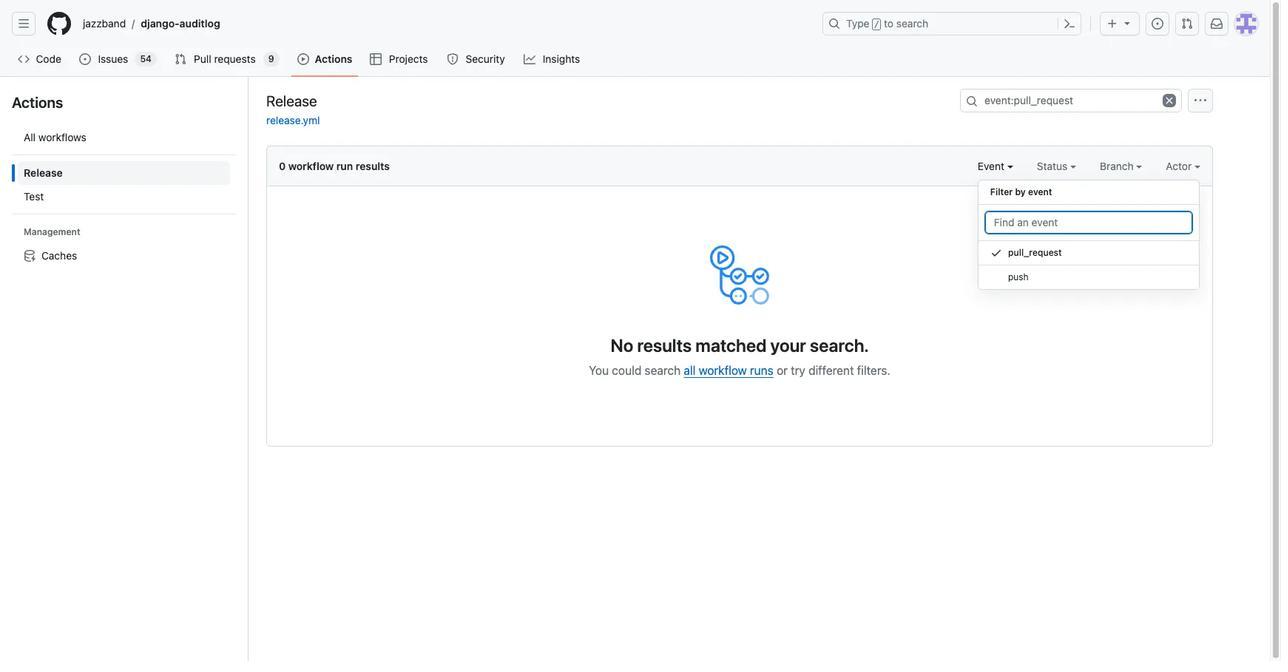 Task type: describe. For each thing, give the bounding box(es) containing it.
security
[[466, 53, 505, 65]]

insights link
[[518, 48, 587, 70]]

check image
[[990, 247, 1002, 259]]

plus image
[[1107, 18, 1118, 30]]

test link
[[18, 185, 230, 209]]

status
[[1037, 160, 1070, 172]]

0 horizontal spatial results
[[356, 160, 390, 172]]

projects
[[389, 53, 428, 65]]

branch
[[1100, 160, 1136, 172]]

test
[[24, 190, 44, 203]]

code image
[[18, 53, 30, 65]]

django-auditlog link
[[135, 12, 226, 35]]

0 horizontal spatial workflow
[[288, 160, 334, 172]]

1 vertical spatial actions
[[12, 94, 63, 111]]

1 vertical spatial issue opened image
[[79, 53, 91, 65]]

0
[[279, 160, 286, 172]]

triangle down image
[[1121, 17, 1133, 29]]

your
[[770, 335, 806, 356]]

/ for type
[[874, 19, 879, 30]]

different
[[809, 364, 854, 377]]

filter by event
[[990, 186, 1052, 197]]

no results matched your search.
[[611, 335, 869, 356]]

django-
[[141, 17, 180, 30]]

jazzband / django-auditlog
[[83, 17, 220, 30]]

actor button
[[1166, 158, 1200, 174]]

event button
[[978, 158, 1013, 174]]

1 vertical spatial results
[[637, 335, 692, 356]]

shield image
[[447, 53, 459, 65]]

type
[[846, 17, 870, 30]]

push link
[[978, 266, 1199, 290]]

notifications image
[[1211, 18, 1223, 30]]

code
[[36, 53, 61, 65]]

graph image
[[524, 53, 536, 65]]

actions inside actions link
[[315, 53, 352, 65]]

matched
[[696, 335, 767, 356]]

search image
[[966, 95, 978, 107]]

insights
[[543, 53, 580, 65]]

filter
[[990, 186, 1013, 197]]

actor
[[1166, 160, 1195, 172]]

/ for jazzband
[[132, 17, 135, 30]]

search.
[[810, 335, 869, 356]]

by
[[1015, 186, 1026, 197]]

caches link
[[18, 244, 230, 268]]

push
[[1008, 271, 1029, 283]]

type / to search
[[846, 17, 928, 30]]

git pull request image for the rightmost "issue opened" icon
[[1181, 18, 1193, 30]]

54
[[140, 53, 152, 64]]

show workflow options image
[[1195, 95, 1206, 107]]

run
[[336, 160, 353, 172]]

event
[[1028, 186, 1052, 197]]



Task type: locate. For each thing, give the bounding box(es) containing it.
workflow
[[288, 160, 334, 172], [699, 364, 747, 377]]

security link
[[441, 48, 512, 70]]

1 vertical spatial list
[[12, 120, 236, 274]]

0 horizontal spatial /
[[132, 17, 135, 30]]

jazzband
[[83, 17, 126, 30]]

pull
[[194, 53, 211, 65]]

github actions image
[[710, 246, 769, 305]]

all workflows
[[24, 131, 86, 143]]

actions right play "icon"
[[315, 53, 352, 65]]

release inside release link
[[24, 166, 63, 179]]

0 workflow run results
[[279, 160, 390, 172]]

filters.
[[857, 364, 891, 377]]

try
[[791, 364, 805, 377]]

search right to
[[896, 17, 928, 30]]

projects link
[[364, 48, 435, 70]]

1 horizontal spatial release
[[266, 92, 317, 109]]

1 horizontal spatial /
[[874, 19, 879, 30]]

caches
[[41, 249, 77, 262]]

filter workflows element
[[18, 161, 230, 209]]

command palette image
[[1064, 18, 1075, 30]]

list containing all workflows
[[12, 120, 236, 274]]

workflow right 0
[[288, 160, 334, 172]]

release up test
[[24, 166, 63, 179]]

1 horizontal spatial actions
[[315, 53, 352, 65]]

requests
[[214, 53, 256, 65]]

0 horizontal spatial actions
[[12, 94, 63, 111]]

workflow down matched
[[699, 364, 747, 377]]

results up all on the bottom of page
[[637, 335, 692, 356]]

results right "run"
[[356, 160, 390, 172]]

0 vertical spatial git pull request image
[[1181, 18, 1193, 30]]

1 vertical spatial search
[[645, 364, 681, 377]]

pull_request
[[1008, 247, 1062, 258]]

0 horizontal spatial search
[[645, 364, 681, 377]]

release link
[[18, 161, 230, 185]]

list containing jazzband
[[77, 12, 814, 35]]

9
[[268, 53, 274, 64]]

0 vertical spatial search
[[896, 17, 928, 30]]

all workflows link
[[18, 126, 230, 149]]

or
[[777, 364, 788, 377]]

code link
[[12, 48, 68, 70]]

1 horizontal spatial issue opened image
[[1152, 18, 1164, 30]]

issues
[[98, 53, 128, 65]]

0 vertical spatial results
[[356, 160, 390, 172]]

search
[[896, 17, 928, 30], [645, 364, 681, 377]]

0 vertical spatial issue opened image
[[1152, 18, 1164, 30]]

you could search all workflow runs or try different filters.
[[589, 364, 891, 377]]

git pull request image left pull
[[175, 53, 186, 65]]

git pull request image
[[1181, 18, 1193, 30], [175, 53, 186, 65]]

issue opened image left issues
[[79, 53, 91, 65]]

auditlog
[[180, 17, 220, 30]]

/ left to
[[874, 19, 879, 30]]

actions link
[[291, 48, 358, 70]]

None search field
[[960, 89, 1182, 112]]

all workflow runs link
[[684, 364, 774, 377]]

no
[[611, 335, 633, 356]]

jazzband link
[[77, 12, 132, 35]]

issue opened image right triangle down icon
[[1152, 18, 1164, 30]]

workflows
[[38, 131, 86, 143]]

clear filters image
[[1163, 94, 1176, 107]]

all
[[24, 131, 36, 143]]

results
[[356, 160, 390, 172], [637, 335, 692, 356]]

actions up 'all'
[[12, 94, 63, 111]]

release
[[266, 92, 317, 109], [24, 166, 63, 179]]

homepage image
[[47, 12, 71, 36]]

play image
[[297, 53, 309, 65]]

0 horizontal spatial issue opened image
[[79, 53, 91, 65]]

menu containing filter by event
[[978, 174, 1200, 302]]

could
[[612, 364, 642, 377]]

0 vertical spatial list
[[77, 12, 814, 35]]

0 vertical spatial actions
[[315, 53, 352, 65]]

0 vertical spatial release
[[266, 92, 317, 109]]

table image
[[370, 53, 382, 65]]

all
[[684, 364, 696, 377]]

status button
[[1037, 158, 1076, 174]]

to
[[884, 17, 894, 30]]

/ inside the type / to search
[[874, 19, 879, 30]]

0 horizontal spatial git pull request image
[[175, 53, 186, 65]]

git pull request image for the bottommost "issue opened" icon
[[175, 53, 186, 65]]

menu
[[978, 174, 1200, 302]]

management
[[24, 226, 80, 237]]

1 horizontal spatial results
[[637, 335, 692, 356]]

/ inside jazzband / django-auditlog
[[132, 17, 135, 30]]

pull_request link
[[978, 241, 1199, 266]]

release.yml link
[[266, 114, 320, 126]]

0 horizontal spatial release
[[24, 166, 63, 179]]

/
[[132, 17, 135, 30], [874, 19, 879, 30]]

1 vertical spatial git pull request image
[[175, 53, 186, 65]]

Find an event text field
[[984, 211, 1193, 234]]

release.yml
[[266, 114, 320, 126]]

/ left django-
[[132, 17, 135, 30]]

release up release.yml link
[[266, 92, 317, 109]]

1 horizontal spatial workflow
[[699, 364, 747, 377]]

event
[[978, 160, 1007, 172]]

0 vertical spatial workflow
[[288, 160, 334, 172]]

1 vertical spatial release
[[24, 166, 63, 179]]

runs
[[750, 364, 774, 377]]

pull requests
[[194, 53, 256, 65]]

actions
[[315, 53, 352, 65], [12, 94, 63, 111]]

git pull request image left notifications image
[[1181, 18, 1193, 30]]

search left all on the bottom of page
[[645, 364, 681, 377]]

issue opened image
[[1152, 18, 1164, 30], [79, 53, 91, 65]]

1 horizontal spatial git pull request image
[[1181, 18, 1193, 30]]

you
[[589, 364, 609, 377]]

list
[[77, 12, 814, 35], [12, 120, 236, 274]]

1 vertical spatial workflow
[[699, 364, 747, 377]]

1 horizontal spatial search
[[896, 17, 928, 30]]



Task type: vqa. For each thing, say whether or not it's contained in the screenshot.
Actions LINK
yes



